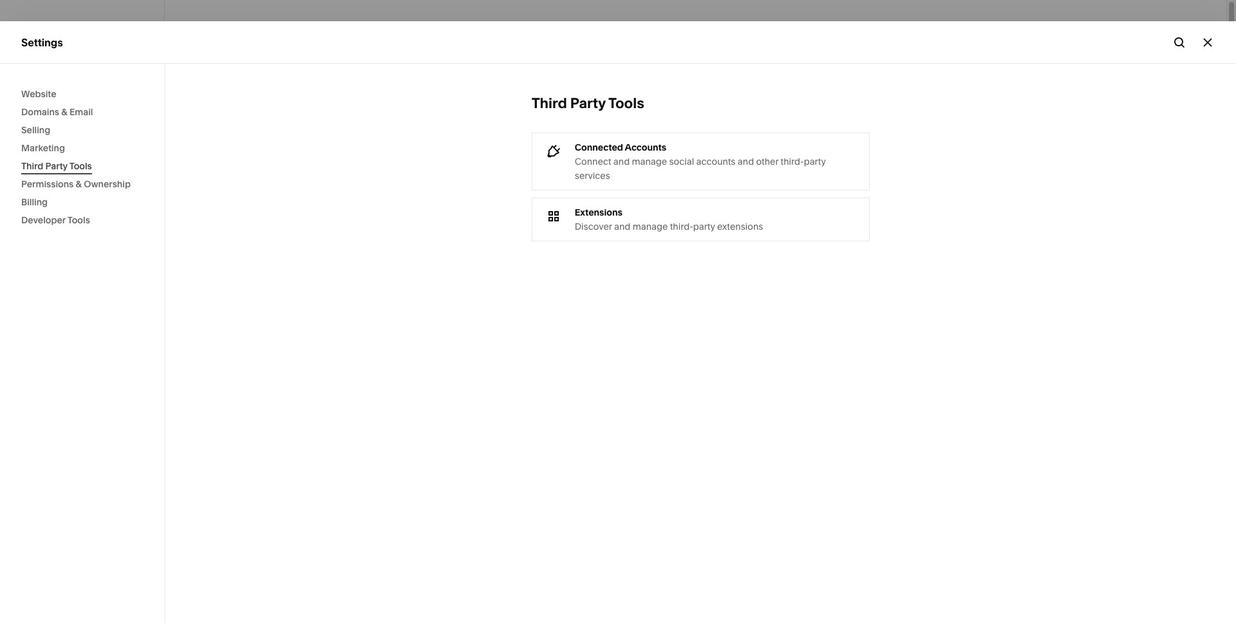 Task type: vqa. For each thing, say whether or not it's contained in the screenshot.
Billing "link"
yes



Task type: describe. For each thing, give the bounding box(es) containing it.
third- inside extensions discover and manage third-party extensions
[[670, 221, 693, 232]]

extensions discover and manage third-party extensions
[[575, 207, 763, 232]]

permissions & ownership billing developer tools
[[21, 178, 131, 226]]

ownership
[[84, 178, 131, 190]]

and left the other
[[738, 156, 754, 167]]

and down connected
[[614, 156, 630, 167]]

selling inside website domains & email selling marketing
[[21, 124, 50, 136]]

website for website domains & email selling marketing
[[21, 88, 56, 100]]

website for website
[[21, 80, 61, 93]]

third- inside connected accounts connect and manage social accounts and other third-party services
[[781, 156, 804, 167]]

accounts
[[696, 156, 736, 167]]

permissions & ownership link
[[21, 175, 144, 193]]

you
[[929, 219, 944, 226]]

subscribe
[[964, 131, 1012, 144]]

extensions
[[575, 207, 623, 218]]

invoicing link
[[28, 209, 150, 231]]

you're
[[899, 131, 929, 144]]

discover
[[575, 221, 612, 232]]

permissions
[[21, 178, 74, 190]]

third inside "link"
[[21, 160, 43, 172]]

ready,
[[932, 131, 962, 144]]

projects
[[911, 238, 952, 251]]

party inside connected accounts connect and manage social accounts and other third-party services
[[804, 156, 826, 167]]

third party tools link
[[21, 157, 144, 175]]

for
[[913, 219, 927, 226]]

party inside extensions discover and manage third-party extensions
[[693, 221, 715, 232]]

website domains & email selling marketing
[[21, 88, 93, 154]]

your
[[1065, 131, 1087, 144]]

developer
[[21, 214, 66, 226]]

1 horizontal spatial third party tools
[[532, 95, 644, 112]]

products link
[[28, 122, 150, 144]]

third party tools inside "link"
[[21, 160, 92, 172]]

1 vertical spatial selling
[[21, 103, 55, 116]]

connected accounts connect and manage social accounts and other third-party services
[[575, 142, 826, 182]]

orders link
[[28, 144, 150, 165]]

& inside website domains & email selling marketing
[[61, 106, 67, 118]]

accounts
[[625, 142, 667, 153]]

marketing link
[[21, 139, 144, 157]]

clients
[[1013, 238, 1046, 251]]

manage
[[869, 238, 909, 251]]

2 website link from the top
[[21, 85, 144, 103]]

marketing
[[21, 142, 65, 154]]

suggested for you
[[869, 219, 944, 226]]

when
[[869, 131, 897, 144]]

billing
[[21, 196, 48, 208]]

manage inside extensions discover and manage third-party extensions
[[633, 221, 668, 232]]

other
[[756, 156, 779, 167]]

1 website link from the top
[[21, 79, 143, 95]]

finance link
[[28, 165, 150, 187]]

site.
[[1089, 131, 1109, 144]]

subscribe
[[869, 162, 915, 171]]

services
[[575, 170, 610, 182]]

tools inside 'permissions & ownership billing developer tools'
[[67, 214, 90, 226]]

invoicing
[[28, 214, 68, 226]]

connected
[[575, 142, 623, 153]]

developer tools link
[[21, 211, 144, 229]]



Task type: locate. For each thing, give the bounding box(es) containing it.
and down 'extensions'
[[614, 221, 631, 232]]

to
[[1015, 131, 1025, 144]]

website inside website domains & email selling marketing
[[21, 88, 56, 100]]

0 vertical spatial party
[[570, 95, 606, 112]]

connect
[[575, 156, 611, 167]]

orders
[[28, 149, 58, 160]]

1 horizontal spatial third-
[[781, 156, 804, 167]]

products
[[28, 127, 67, 138]]

1 vertical spatial tools
[[69, 160, 92, 172]]

party up permissions
[[45, 160, 68, 172]]

1 vertical spatial third party tools
[[21, 160, 92, 172]]

extensions
[[717, 221, 763, 232]]

suggested
[[869, 219, 911, 226]]

party right the other
[[804, 156, 826, 167]]

0 horizontal spatial &
[[61, 106, 67, 118]]

0 vertical spatial third
[[532, 95, 567, 112]]

third party tools up connected
[[532, 95, 644, 112]]

1 horizontal spatial &
[[76, 178, 82, 190]]

0 vertical spatial third party tools
[[532, 95, 644, 112]]

selling
[[250, 21, 308, 42], [21, 103, 55, 116], [21, 124, 50, 136]]

manage projects and invoice clients
[[869, 238, 1046, 251]]

third party tools
[[532, 95, 644, 112], [21, 160, 92, 172]]

third-
[[781, 156, 804, 167], [670, 221, 693, 232]]

2 vertical spatial tools
[[67, 214, 90, 226]]

1 website from the top
[[21, 80, 61, 93]]

1 vertical spatial third
[[21, 160, 43, 172]]

& up 'billing' link in the left of the page
[[76, 178, 82, 190]]

0 vertical spatial selling
[[250, 21, 308, 42]]

tools
[[609, 95, 644, 112], [69, 160, 92, 172], [67, 214, 90, 226]]

publish
[[1027, 131, 1063, 144]]

& inside 'permissions & ownership billing developer tools'
[[76, 178, 82, 190]]

2 selling link from the top
[[21, 121, 144, 139]]

tools up accounts
[[609, 95, 644, 112]]

0 horizontal spatial third-
[[670, 221, 693, 232]]

party
[[804, 156, 826, 167], [693, 221, 715, 232]]

third- right the other
[[781, 156, 804, 167]]

website link up domains & email 'link'
[[21, 79, 143, 95]]

0 vertical spatial tools
[[609, 95, 644, 112]]

0 horizontal spatial third
[[21, 160, 43, 172]]

1 horizontal spatial third
[[532, 95, 567, 112]]

and inside extensions discover and manage third-party extensions
[[614, 221, 631, 232]]

website inside 'link'
[[21, 80, 61, 93]]

1 horizontal spatial party
[[804, 156, 826, 167]]

manage down accounts
[[632, 156, 667, 167]]

email
[[69, 106, 93, 118]]

tools down the marketing "link"
[[69, 160, 92, 172]]

0 vertical spatial &
[[61, 106, 67, 118]]

domains & email link
[[21, 103, 144, 121]]

1 vertical spatial party
[[45, 160, 68, 172]]

1 vertical spatial selling link
[[21, 121, 144, 139]]

manage
[[632, 156, 667, 167], [633, 221, 668, 232]]

1 horizontal spatial party
[[570, 95, 606, 112]]

third- left extensions
[[670, 221, 693, 232]]

social
[[669, 156, 694, 167]]

website
[[21, 80, 61, 93], [21, 88, 56, 100]]

& left email
[[61, 106, 67, 118]]

and left the invoice
[[954, 238, 973, 251]]

third
[[532, 95, 567, 112], [21, 160, 43, 172]]

manage right discover
[[633, 221, 668, 232]]

party
[[570, 95, 606, 112], [45, 160, 68, 172]]

website link up email
[[21, 85, 144, 103]]

1 vertical spatial &
[[76, 178, 82, 190]]

invoice
[[975, 238, 1011, 251]]

1 vertical spatial third-
[[670, 221, 693, 232]]

selling link up products link
[[21, 102, 143, 118]]

domains
[[21, 106, 59, 118]]

2 website from the top
[[21, 88, 56, 100]]

0 vertical spatial selling link
[[21, 102, 143, 118]]

discounts link
[[28, 187, 150, 209]]

0 horizontal spatial party
[[45, 160, 68, 172]]

party up connected
[[570, 95, 606, 112]]

and
[[614, 156, 630, 167], [738, 156, 754, 167], [614, 221, 631, 232], [954, 238, 973, 251]]

1 vertical spatial manage
[[633, 221, 668, 232]]

finance
[[28, 171, 62, 182]]

billing link
[[21, 193, 144, 211]]

0 vertical spatial party
[[804, 156, 826, 167]]

0 horizontal spatial party
[[693, 221, 715, 232]]

selling link
[[21, 102, 143, 118], [21, 121, 144, 139]]

tools inside "link"
[[69, 160, 92, 172]]

0 horizontal spatial third party tools
[[21, 160, 92, 172]]

1 vertical spatial party
[[693, 221, 715, 232]]

&
[[61, 106, 67, 118], [76, 178, 82, 190]]

0 vertical spatial manage
[[632, 156, 667, 167]]

settings
[[21, 36, 63, 49]]

discounts
[[28, 193, 71, 204]]

website link
[[21, 79, 143, 95], [21, 85, 144, 103]]

0 vertical spatial third-
[[781, 156, 804, 167]]

2 vertical spatial selling
[[21, 124, 50, 136]]

party left extensions
[[693, 221, 715, 232]]

third party tools up permissions
[[21, 160, 92, 172]]

tools down 'billing' link in the left of the page
[[67, 214, 90, 226]]

manage inside connected accounts connect and manage social accounts and other third-party services
[[632, 156, 667, 167]]

party inside "link"
[[45, 160, 68, 172]]

1 selling link from the top
[[21, 102, 143, 118]]

selling link down email
[[21, 121, 144, 139]]

when you're ready, subscribe to publish your site.
[[869, 131, 1109, 144]]



